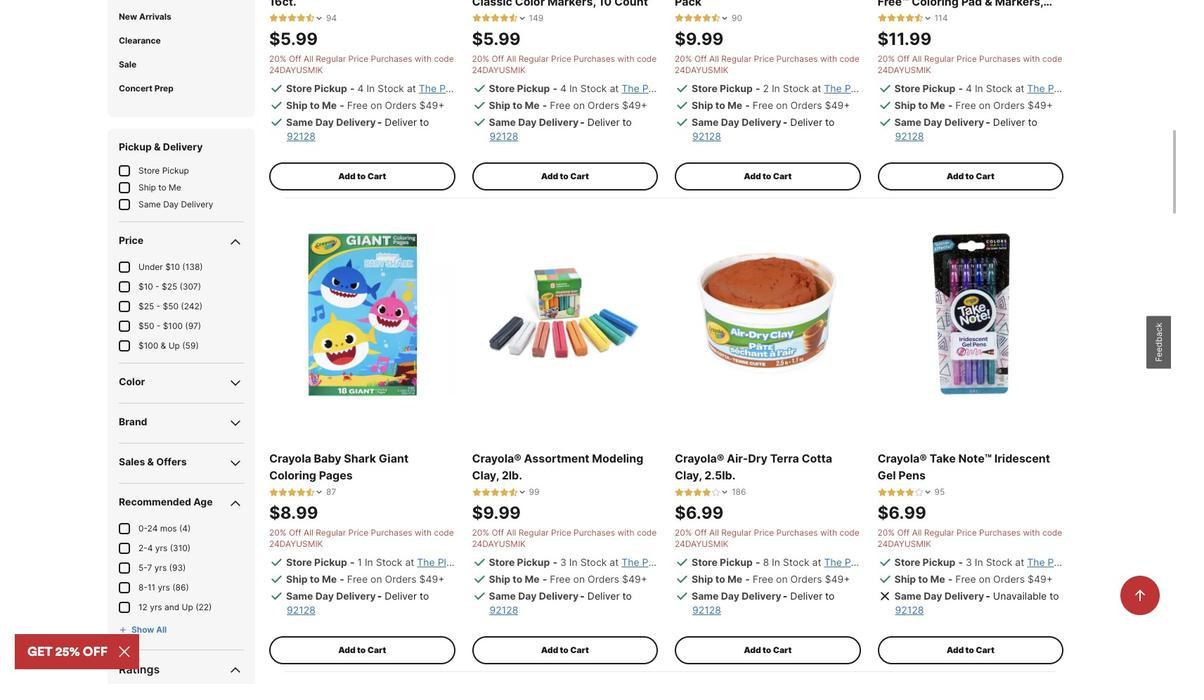 Task type: describe. For each thing, give the bounding box(es) containing it.
the for 95
[[1027, 556, 1045, 568]]

24dayusmik for 186
[[675, 539, 729, 549]]

0 horizontal spatial $50
[[139, 320, 154, 331]]

0 vertical spatial up
[[168, 340, 180, 351]]

1 horizontal spatial up
[[182, 602, 193, 612]]

90 button
[[675, 12, 742, 24]]

(22)
[[196, 602, 212, 612]]

free for 94
[[347, 99, 368, 111]]

5-7 yrs (93)
[[139, 562, 186, 573]]

12 yrs and up (22)
[[139, 602, 212, 612]]

stock for 87
[[376, 556, 402, 568]]

plaza for 94
[[440, 82, 465, 94]]

dry
[[748, 452, 768, 466]]

purchases for 114
[[979, 53, 1021, 64]]

crayola® take note™ iridescent gel pens
[[878, 452, 1050, 482]]

me for 95
[[931, 573, 945, 585]]

94 dialog
[[269, 12, 337, 24]]

day for 99
[[518, 590, 537, 602]]

new arrivals button
[[108, 5, 255, 29]]

code for 99
[[637, 527, 657, 538]]

90 dialog
[[675, 12, 742, 24]]

gel
[[878, 468, 896, 482]]

clearance button
[[108, 29, 255, 53]]

149 button
[[472, 12, 544, 24]]

clay, inside crayola® air-dry terra cotta clay, 2.5lb.
[[675, 468, 702, 482]]

regular for 114
[[924, 53, 955, 64]]

95 button
[[878, 487, 945, 498]]

( for 242
[[181, 301, 184, 311]]

(310)
[[170, 543, 191, 553]]

92128 for 114
[[895, 130, 924, 142]]

valley for 90
[[924, 82, 951, 94]]

delivery for 99
[[539, 590, 579, 602]]

delivery for 186
[[742, 590, 782, 602]]

24dayusmik for 90
[[675, 64, 729, 75]]

purchases for 94
[[371, 53, 412, 64]]

tabler image inside show all button
[[119, 626, 127, 634]]

clearance link
[[119, 35, 161, 46]]

99 dialog
[[472, 487, 540, 498]]

orders for 114
[[994, 99, 1025, 111]]

code for 95
[[1043, 527, 1063, 538]]

code for 87
[[434, 527, 454, 538]]

2
[[763, 82, 769, 94]]

same day delivery - deliver to 92128 for 99
[[489, 590, 632, 616]]

90
[[732, 12, 742, 23]]

same for 90
[[692, 116, 719, 128]]

186 button
[[675, 487, 746, 498]]

plaza for 99
[[642, 556, 667, 568]]

under
[[139, 261, 163, 272]]

in for 90
[[772, 82, 780, 94]]

on for 149
[[573, 99, 585, 111]]

7
[[147, 562, 152, 573]]

all inside button
[[156, 624, 167, 635]]

price for 186
[[754, 527, 774, 538]]

138
[[185, 261, 200, 272]]

$8.99 20% off all regular price purchases with code 24dayusmik
[[269, 503, 454, 549]]

87 button
[[269, 487, 336, 498]]

ship to me - free on orders $49+ for 90
[[692, 99, 850, 111]]

code for 94
[[434, 53, 454, 64]]

- inside same day delivery - unavailable to 92128
[[986, 590, 991, 602]]

show all
[[131, 624, 167, 635]]

4 for 114
[[966, 82, 972, 94]]

4 for 94
[[357, 82, 364, 94]]

code for 90
[[840, 53, 860, 64]]

(93)
[[169, 562, 186, 573]]

12
[[139, 602, 148, 612]]

ship for 94
[[286, 99, 308, 111]]

1 vertical spatial $10
[[139, 281, 153, 292]]

on for 95
[[979, 573, 991, 585]]

regular for 149
[[519, 53, 549, 64]]

giant
[[379, 452, 409, 466]]

ship to me - free on orders $49+ for 149
[[489, 99, 647, 111]]

price for 94
[[348, 53, 369, 64]]

same for 186
[[692, 590, 719, 602]]

sale
[[119, 59, 137, 69]]

note™
[[959, 452, 992, 466]]

off for 99
[[492, 527, 504, 538]]

1 horizontal spatial $50
[[163, 301, 179, 311]]

under $10 ( 138 )
[[139, 261, 203, 272]]

free for 90
[[753, 99, 774, 111]]

deliver for 94
[[385, 116, 417, 128]]

me for 99
[[525, 573, 540, 585]]

307
[[183, 281, 198, 292]]

store pickup - 4 in stock at the plaza at imperial valley for 149
[[489, 82, 749, 94]]

$9.99 for store pickup - 2 in stock at the plaza at imperial valley
[[675, 29, 724, 49]]

all for 186
[[709, 527, 719, 538]]

in for 94
[[367, 82, 375, 94]]

assortment
[[524, 452, 590, 466]]

24dayusmik for 87
[[269, 539, 323, 549]]

orders for 94
[[385, 99, 417, 111]]

with for 94
[[415, 53, 432, 64]]

1
[[357, 556, 362, 568]]

concert prep button
[[108, 76, 255, 100]]

all for 99
[[507, 527, 516, 538]]

$5.99 20% off all regular price purchases with code 24dayusmik for 94
[[269, 29, 454, 75]]

show
[[131, 624, 154, 635]]

concert prep
[[119, 83, 174, 93]]

114 button
[[878, 12, 948, 24]]

tabler image inside 95 dialog
[[896, 488, 905, 497]]

59
[[185, 340, 196, 351]]

94 button
[[269, 12, 337, 24]]

8-
[[139, 582, 148, 592]]

) for $100 & up ( 59 )
[[196, 340, 199, 351]]

92128 for 99
[[490, 604, 518, 616]]

0-
[[139, 523, 147, 533]]

3 for $9.99
[[560, 556, 567, 568]]

code for 186
[[840, 527, 860, 538]]

store for 87
[[286, 556, 312, 568]]

me for 87
[[322, 573, 337, 585]]

offers
[[156, 455, 187, 467]]

ship for 99
[[489, 573, 510, 585]]

deliver for 90
[[791, 116, 823, 128]]

ship to me
[[139, 182, 181, 192]]

stock for 99
[[580, 556, 607, 568]]

off for 87
[[289, 527, 301, 538]]

clearance
[[119, 35, 161, 46]]

on for 99
[[573, 573, 585, 585]]

iridescent
[[995, 452, 1050, 466]]

24
[[147, 523, 158, 533]]

valley for 95
[[1127, 556, 1155, 568]]

pages
[[319, 468, 353, 482]]

shark
[[344, 452, 376, 466]]

87 dialog
[[269, 487, 336, 498]]

20% for 90
[[675, 53, 692, 64]]

99 button
[[472, 487, 540, 498]]

plaza for 95
[[1048, 556, 1073, 568]]

pickup for 94
[[314, 82, 347, 94]]

24dayusmik for 94
[[269, 64, 323, 75]]

the for 87
[[417, 556, 435, 568]]

regular for 95
[[924, 527, 955, 538]]

ship for 95
[[895, 573, 916, 585]]

off for 114
[[897, 53, 910, 64]]

store pickup - 2 in stock at the plaza at imperial valley
[[692, 82, 951, 94]]

sale button
[[108, 53, 255, 76]]

20% for 114
[[878, 53, 895, 64]]

$11.99
[[878, 29, 932, 49]]

same day delivery - unavailable to 92128
[[895, 590, 1059, 616]]

new arrivals
[[119, 11, 171, 22]]

store for 186
[[692, 556, 718, 568]]

1 vertical spatial $100
[[139, 340, 158, 351]]

new arrivals link
[[119, 11, 171, 22]]

$49+ for 186
[[825, 573, 850, 585]]

ship to me - free on orders $49+ for 94
[[286, 99, 445, 111]]

87
[[326, 487, 336, 497]]

ratings
[[119, 662, 160, 676]]

same for 94
[[286, 116, 313, 128]]

on for 114
[[979, 99, 991, 111]]

11
[[148, 582, 155, 592]]

(86)
[[172, 582, 189, 592]]

cotta
[[802, 452, 833, 466]]

(4)
[[179, 523, 191, 533]]

the for 186
[[824, 556, 842, 568]]

crayola® take note™ iridescent gel pens link
[[878, 450, 1064, 484]]

and
[[165, 602, 179, 612]]

store pickup - 8 in stock at the plaza at imperial valley
[[692, 556, 952, 568]]

concert prep link
[[119, 83, 174, 93]]

$50 - $100 ( 97 )
[[139, 320, 201, 331]]

terra
[[770, 452, 799, 466]]

pens
[[899, 468, 926, 482]]

$6.99 for pens
[[878, 503, 927, 523]]

crayola® assortment modeling clay, 2lb.
[[472, 452, 644, 482]]

pickup & delivery
[[119, 140, 203, 152]]

new
[[119, 11, 137, 22]]

99
[[529, 487, 540, 497]]

crayola® for crayola® air-dry terra cotta clay, 2.5lb.
[[675, 452, 724, 466]]

plaza for 149
[[642, 82, 667, 94]]



Task type: locate. For each thing, give the bounding box(es) containing it.
20% down $11.99
[[878, 53, 895, 64]]

( down under $10 ( 138 )
[[180, 281, 183, 292]]

off down 99 popup button
[[492, 527, 504, 538]]

$9.99 20% off all regular price purchases with code 24dayusmik for 2
[[675, 29, 860, 75]]

unavailable
[[993, 590, 1047, 602]]

20% for 94
[[269, 53, 287, 64]]

brand
[[119, 415, 147, 427]]

24dayusmik inside $11.99 20% off all regular price purchases with code 24dayusmik
[[878, 64, 932, 75]]

store down $8.99
[[286, 556, 312, 568]]

code inside $8.99 20% off all regular price purchases with code 24dayusmik
[[434, 527, 454, 538]]

all for 95
[[912, 527, 922, 538]]

8-11 yrs (86)
[[139, 582, 189, 592]]

orders for 149
[[588, 99, 619, 111]]

crayola&#xae; take note&#x2122; iridescent gel pens image
[[878, 221, 1064, 407]]

1 $6.99 20% off all regular price purchases with code 24dayusmik from the left
[[675, 503, 860, 549]]

20% down the 149 popup button
[[472, 53, 489, 64]]

same
[[286, 116, 313, 128], [489, 116, 516, 128], [692, 116, 719, 128], [895, 116, 922, 128], [139, 199, 161, 209], [286, 590, 313, 602], [489, 590, 516, 602], [692, 590, 719, 602], [895, 590, 922, 602]]

regular down 149
[[519, 53, 549, 64]]

store for 149
[[489, 82, 515, 94]]

stock for 94
[[378, 82, 404, 94]]

take
[[930, 452, 956, 466]]

crayola&#xae; air-dry terra cotta clay, 2.5lb. image
[[675, 221, 861, 407]]

prep
[[154, 83, 174, 93]]

same day delivery - deliver to 92128 for 94
[[286, 116, 429, 142]]

all down 94 dropdown button
[[304, 53, 313, 64]]

24dayusmik for 114
[[878, 64, 932, 75]]

day
[[315, 116, 334, 128], [518, 116, 537, 128], [721, 116, 740, 128], [924, 116, 942, 128], [163, 199, 179, 209], [315, 590, 334, 602], [518, 590, 537, 602], [721, 590, 740, 602], [924, 590, 942, 602]]

crayola® air-dry terra cotta clay, 2.5lb.
[[675, 452, 833, 482]]

recommended age
[[119, 495, 213, 507]]

2 horizontal spatial crayola®
[[878, 452, 927, 466]]

crayola® air-dry terra cotta clay, 2.5lb. link
[[675, 450, 861, 484]]

) up $50 - $100 ( 97 )
[[199, 301, 203, 311]]

2 store pickup - 3 in stock at the plaza at imperial valley from the left
[[895, 556, 1155, 568]]

$50
[[163, 301, 179, 311], [139, 320, 154, 331]]

)
[[200, 261, 203, 272], [198, 281, 201, 292], [199, 301, 203, 311], [198, 320, 201, 331], [196, 340, 199, 351]]

1 horizontal spatial crayola®
[[675, 452, 724, 466]]

$100 down $50 - $100 ( 97 )
[[139, 340, 158, 351]]

cart
[[368, 171, 386, 181], [570, 171, 589, 181], [773, 171, 792, 181], [976, 171, 995, 181], [368, 645, 386, 655], [570, 645, 589, 655], [773, 645, 792, 655], [976, 645, 995, 655]]

$9.99 down 99 popup button
[[472, 503, 521, 523]]

crayola baby shark giant coloring pages image
[[269, 221, 455, 407]]

1 horizontal spatial store pickup - 3 in stock at the plaza at imperial valley
[[895, 556, 1155, 568]]

1 horizontal spatial clay,
[[675, 468, 702, 482]]

yrs right 12
[[150, 602, 162, 612]]

$5.99 down the 149 popup button
[[472, 29, 521, 49]]

0 horizontal spatial clay,
[[472, 468, 499, 482]]

crayola® assortment modeling clay, 2lb. link
[[472, 450, 658, 484]]

$25 down $10 - $25 ( 307 )
[[139, 301, 154, 311]]

pickup for 90
[[720, 82, 753, 94]]

all inside $8.99 20% off all regular price purchases with code 24dayusmik
[[304, 527, 313, 538]]

& right sales
[[147, 455, 154, 467]]

20% for 95
[[878, 527, 895, 538]]

with for 99
[[618, 527, 635, 538]]

( up "59" at the left
[[185, 320, 188, 331]]

0 horizontal spatial $100
[[139, 340, 158, 351]]

$100 down the $25 - $50 ( 242 )
[[163, 320, 183, 331]]

0 horizontal spatial $9.99
[[472, 503, 521, 523]]

$10 up $10 - $25 ( 307 )
[[165, 261, 180, 272]]

0 horizontal spatial 3
[[560, 556, 567, 568]]

0 vertical spatial &
[[154, 140, 161, 152]]

store for 114
[[895, 82, 921, 94]]

0 horizontal spatial $10
[[139, 281, 153, 292]]

deliver for 149
[[588, 116, 620, 128]]

regular down '90'
[[722, 53, 752, 64]]

ship for 90
[[692, 99, 713, 111]]

$9.99 20% off all regular price purchases with code 24dayusmik up 2
[[675, 29, 860, 75]]

free for 95
[[956, 573, 976, 585]]

) down 97
[[196, 340, 199, 351]]

day for 95
[[924, 590, 942, 602]]

off inside $8.99 20% off all regular price purchases with code 24dayusmik
[[289, 527, 301, 538]]

1 store pickup - 4 in stock at the plaza at imperial valley from the left
[[286, 82, 546, 94]]

up left "59" at the left
[[168, 340, 180, 351]]

color
[[119, 375, 145, 387]]

3 crayola® from the left
[[878, 452, 927, 466]]

3
[[560, 556, 567, 568], [966, 556, 972, 568]]

recommended
[[119, 495, 191, 507]]

regular down 87
[[316, 527, 346, 538]]

( for 307
[[180, 281, 183, 292]]

crayola® up 2.5lb.
[[675, 452, 724, 466]]

2 crayola® from the left
[[675, 452, 724, 466]]

ship for 149
[[489, 99, 510, 111]]

1 $5.99 from the left
[[269, 29, 318, 49]]

valley for 186
[[924, 556, 952, 568]]

0 vertical spatial $25
[[162, 281, 177, 292]]

purchases inside $8.99 20% off all regular price purchases with code 24dayusmik
[[371, 527, 412, 538]]

pickup for 87
[[314, 556, 347, 568]]

92128 for 186
[[693, 604, 721, 616]]

$5.99 20% off all regular price purchases with code 24dayusmik
[[269, 29, 454, 75], [472, 29, 657, 75]]

modeling
[[592, 452, 644, 466]]

on for 94
[[371, 99, 382, 111]]

) for $50 - $100 ( 97 )
[[198, 320, 201, 331]]

$49+ for 90
[[825, 99, 850, 111]]

price
[[348, 53, 369, 64], [551, 53, 571, 64], [754, 53, 774, 64], [957, 53, 977, 64], [119, 234, 144, 246], [348, 527, 369, 538], [551, 527, 571, 538], [754, 527, 774, 538], [957, 527, 977, 538]]

114 dialog
[[878, 12, 948, 24]]

$49+ for 94
[[419, 99, 445, 111]]

with inside $11.99 20% off all regular price purchases with code 24dayusmik
[[1023, 53, 1040, 64]]

4
[[357, 82, 364, 94], [560, 82, 567, 94], [966, 82, 972, 94], [147, 543, 153, 553]]

at
[[407, 82, 416, 94], [467, 82, 476, 94], [610, 82, 619, 94], [670, 82, 679, 94], [812, 82, 821, 94], [873, 82, 882, 94], [1016, 82, 1025, 94], [1076, 82, 1085, 94], [405, 556, 414, 568], [466, 556, 475, 568], [610, 556, 619, 568], [670, 556, 679, 568], [812, 556, 822, 568], [873, 556, 882, 568], [1015, 556, 1025, 568], [1076, 556, 1085, 568]]

with inside $8.99 20% off all regular price purchases with code 24dayusmik
[[415, 527, 432, 538]]

all down 99 popup button
[[507, 527, 516, 538]]

yrs right '7'
[[155, 562, 167, 573]]

149
[[529, 12, 544, 23]]

1 vertical spatial $25
[[139, 301, 154, 311]]

20% down 186 popup button
[[675, 527, 692, 538]]

0 horizontal spatial $25
[[139, 301, 154, 311]]

clay, inside crayola® assortment modeling clay, 2lb.
[[472, 468, 499, 482]]

92128 for 95
[[895, 604, 924, 616]]

coloring
[[269, 468, 316, 482]]

2 clay, from the left
[[675, 468, 702, 482]]

off down 94 dropdown button
[[289, 53, 301, 64]]

yrs right 2-
[[155, 543, 168, 553]]

$49+ for 95
[[1028, 573, 1053, 585]]

code inside $11.99 20% off all regular price purchases with code 24dayusmik
[[1043, 53, 1063, 64]]

off down $8.99
[[289, 527, 301, 538]]

$6.99 20% off all regular price purchases with code 24dayusmik
[[675, 503, 860, 549], [878, 503, 1063, 549]]

delivery for 90
[[742, 116, 782, 128]]

24dayusmik down 99 popup button
[[472, 539, 526, 549]]

2 3 from the left
[[966, 556, 972, 568]]

store down 99 dialog
[[489, 556, 515, 568]]

$8.99
[[269, 503, 318, 523]]

regular down 94
[[316, 53, 346, 64]]

( for 97
[[185, 320, 188, 331]]

24dayusmik down the 149 popup button
[[472, 64, 526, 75]]

1 horizontal spatial $6.99 20% off all regular price purchases with code 24dayusmik
[[878, 503, 1063, 549]]

crayola&#xae; assortment modeling clay, 2lb. image
[[472, 221, 658, 407]]

clay, up 99 popup button
[[472, 468, 499, 482]]

2 vertical spatial &
[[147, 455, 154, 467]]

24dayusmik down $11.99
[[878, 64, 932, 75]]

1 horizontal spatial $9.99
[[675, 29, 724, 49]]

regular down $11.99
[[924, 53, 955, 64]]

2-
[[139, 543, 148, 553]]

(
[[182, 261, 185, 272], [180, 281, 183, 292], [181, 301, 184, 311], [185, 320, 188, 331], [182, 340, 185, 351]]

$49+ for 99
[[622, 573, 647, 585]]

) down 138
[[198, 281, 201, 292]]

price for 95
[[957, 527, 977, 538]]

delivery for 149
[[539, 116, 579, 128]]

all for 94
[[304, 53, 313, 64]]

day inside same day delivery - unavailable to 92128
[[924, 590, 942, 602]]

baby
[[314, 452, 341, 466]]

delivery for 94
[[336, 116, 376, 128]]

off for 186
[[695, 527, 707, 538]]

in
[[367, 82, 375, 94], [569, 82, 578, 94], [772, 82, 780, 94], [975, 82, 983, 94], [365, 556, 373, 568], [569, 556, 578, 568], [772, 556, 780, 568], [975, 556, 983, 568]]

regular down 95
[[924, 527, 955, 538]]

store left 8
[[692, 556, 718, 568]]

tabler image
[[278, 14, 288, 23], [306, 14, 315, 23], [481, 14, 490, 23], [675, 14, 684, 23], [693, 14, 702, 23], [702, 14, 712, 23], [896, 14, 905, 23], [905, 14, 914, 23], [914, 14, 923, 23], [269, 488, 278, 497], [278, 488, 288, 497], [288, 488, 297, 497], [481, 488, 490, 497], [500, 488, 509, 497], [675, 488, 684, 497], [878, 488, 887, 497], [887, 488, 896, 497], [905, 488, 914, 497], [914, 488, 923, 497], [119, 626, 127, 634]]

24dayusmik inside $8.99 20% off all regular price purchases with code 24dayusmik
[[269, 539, 323, 549]]

2lb.
[[502, 468, 522, 482]]

imperial for 99
[[682, 556, 719, 568]]

95
[[935, 487, 945, 497]]

regular inside $11.99 20% off all regular price purchases with code 24dayusmik
[[924, 53, 955, 64]]

24dayusmik down 186 popup button
[[675, 539, 729, 549]]

92128 for 87
[[287, 604, 316, 616]]

$100 & up ( 59 )
[[139, 340, 199, 351]]

yrs for 11
[[158, 582, 170, 592]]

regular for 90
[[722, 53, 752, 64]]

delivery
[[336, 116, 376, 128], [539, 116, 579, 128], [742, 116, 782, 128], [945, 116, 985, 128], [163, 140, 203, 152], [181, 199, 213, 209], [336, 590, 376, 602], [539, 590, 579, 602], [742, 590, 782, 602], [945, 590, 985, 602]]

$100
[[163, 320, 183, 331], [139, 340, 158, 351]]

95 dialog
[[878, 487, 945, 498]]

off down 186 popup button
[[695, 527, 707, 538]]

off down the 149 popup button
[[492, 53, 504, 64]]

all right 'show'
[[156, 624, 167, 635]]

crayola® inside crayola® air-dry terra cotta clay, 2.5lb.
[[675, 452, 724, 466]]

0 horizontal spatial $5.99
[[269, 29, 318, 49]]

purchases
[[371, 53, 412, 64], [574, 53, 615, 64], [777, 53, 818, 64], [979, 53, 1021, 64], [371, 527, 412, 538], [574, 527, 615, 538], [777, 527, 818, 538], [979, 527, 1021, 538]]

same inside same day delivery - unavailable to 92128
[[895, 590, 922, 602]]

$5.99 for 94
[[269, 29, 318, 49]]

all down 186 popup button
[[709, 527, 719, 538]]

on
[[371, 99, 382, 111], [573, 99, 585, 111], [776, 99, 788, 111], [979, 99, 991, 111], [371, 573, 382, 585], [573, 573, 585, 585], [776, 573, 788, 585], [979, 573, 991, 585]]

$50 up $50 - $100 ( 97 )
[[163, 301, 179, 311]]

same day delivery - deliver to 92128 for 114
[[895, 116, 1038, 142]]

$6.99 20% off all regular price purchases with code 24dayusmik up 8
[[675, 503, 860, 549]]

149 dialog
[[472, 12, 544, 24]]

20% inside $8.99 20% off all regular price purchases with code 24dayusmik
[[269, 527, 287, 538]]

1 horizontal spatial $6.99
[[878, 503, 927, 523]]

crayola baby shark giant coloring pages link
[[269, 450, 455, 484]]

20% for 149
[[472, 53, 489, 64]]

$6.99 20% off all regular price purchases with code 24dayusmik down 95
[[878, 503, 1063, 549]]

the for 94
[[419, 82, 437, 94]]

& down $50 - $100 ( 97 )
[[161, 340, 166, 351]]

store pickup - 4 in stock at the plaza at imperial valley
[[286, 82, 546, 94], [489, 82, 749, 94], [895, 82, 1155, 94]]

$11.99 20% off all regular price purchases with code 24dayusmik
[[878, 29, 1063, 75]]

) up $10 - $25 ( 307 )
[[200, 261, 203, 272]]

crayola
[[269, 452, 311, 466]]

same day delivery - deliver to 92128
[[286, 116, 429, 142], [489, 116, 632, 142], [692, 116, 835, 142], [895, 116, 1038, 142], [286, 590, 429, 616], [489, 590, 632, 616], [692, 590, 835, 616]]

store down 95 dialog
[[895, 556, 921, 568]]

delivery for 95
[[945, 590, 985, 602]]

0 horizontal spatial $6.99 20% off all regular price purchases with code 24dayusmik
[[675, 503, 860, 549]]

regular down 99
[[519, 527, 549, 538]]

1 horizontal spatial $5.99 20% off all regular price purchases with code 24dayusmik
[[472, 29, 657, 75]]

20% down 94 dropdown button
[[269, 53, 287, 64]]

with
[[415, 53, 432, 64], [618, 53, 635, 64], [820, 53, 837, 64], [1023, 53, 1040, 64], [415, 527, 432, 538], [618, 527, 635, 538], [820, 527, 837, 538], [1023, 527, 1040, 538]]

plaza
[[440, 82, 465, 94], [642, 82, 667, 94], [845, 82, 870, 94], [1048, 82, 1073, 94], [438, 556, 463, 568], [642, 556, 667, 568], [845, 556, 870, 568], [1048, 556, 1073, 568]]

20% down 99 popup button
[[472, 527, 489, 538]]

sale link
[[119, 59, 137, 69]]

( up 307
[[182, 261, 185, 272]]

1 vertical spatial $50
[[139, 320, 154, 331]]

0 vertical spatial $100
[[163, 320, 183, 331]]

2 $6.99 from the left
[[878, 503, 927, 523]]

store pickup - 3 in stock at the plaza at imperial valley for $9.99
[[489, 556, 749, 568]]

20% for 186
[[675, 527, 692, 538]]

1 store pickup - 3 in stock at the plaza at imperial valley from the left
[[489, 556, 749, 568]]

20%
[[269, 53, 287, 64], [472, 53, 489, 64], [675, 53, 692, 64], [878, 53, 895, 64], [269, 527, 287, 538], [472, 527, 489, 538], [675, 527, 692, 538], [878, 527, 895, 538]]

sales & offers
[[119, 455, 187, 467]]

24dayusmik down 94 dropdown button
[[269, 64, 323, 75]]

0 horizontal spatial $6.99
[[675, 503, 724, 523]]

store for 99
[[489, 556, 515, 568]]

same day delivery - deliver to 92128 for 87
[[286, 590, 429, 616]]

store left 2
[[692, 82, 718, 94]]

all down $8.99
[[304, 527, 313, 538]]

off inside $11.99 20% off all regular price purchases with code 24dayusmik
[[897, 53, 910, 64]]

2 store pickup - 4 in stock at the plaza at imperial valley from the left
[[489, 82, 749, 94]]

yrs right 11
[[158, 582, 170, 592]]

arrivals
[[139, 11, 171, 22]]

stock for 90
[[783, 82, 810, 94]]

24dayusmik down 90 dropdown button
[[675, 64, 729, 75]]

imperial for 94
[[479, 82, 516, 94]]

0 vertical spatial $10
[[165, 261, 180, 272]]

0 horizontal spatial up
[[168, 340, 180, 351]]

$5.99 20% off all regular price purchases with code 24dayusmik down 94
[[269, 29, 454, 75]]

-
[[350, 82, 355, 94], [553, 82, 558, 94], [756, 82, 760, 94], [959, 82, 963, 94], [340, 99, 344, 111], [543, 99, 547, 111], [745, 99, 750, 111], [948, 99, 953, 111], [377, 116, 382, 128], [580, 116, 585, 128], [783, 116, 788, 128], [986, 116, 991, 128], [155, 281, 159, 292], [156, 301, 160, 311], [157, 320, 161, 331], [350, 556, 355, 568], [553, 556, 558, 568], [756, 556, 760, 568], [959, 556, 963, 568], [340, 573, 344, 585], [543, 573, 547, 585], [745, 573, 750, 585], [948, 573, 953, 585], [377, 590, 382, 602], [580, 590, 585, 602], [783, 590, 788, 602], [986, 590, 991, 602]]

mos
[[160, 523, 177, 533]]

same for 114
[[895, 116, 922, 128]]

2 $5.99 from the left
[[472, 29, 521, 49]]

regular for 99
[[519, 527, 549, 538]]

1 $5.99 20% off all regular price purchases with code 24dayusmik from the left
[[269, 29, 454, 75]]

free for 149
[[550, 99, 571, 111]]

store down $11.99
[[895, 82, 921, 94]]

with for 149
[[618, 53, 635, 64]]

concert
[[119, 83, 153, 93]]

plaza for 114
[[1048, 82, 1073, 94]]

1 horizontal spatial $9.99 20% off all regular price purchases with code 24dayusmik
[[675, 29, 860, 75]]

regular inside $8.99 20% off all regular price purchases with code 24dayusmik
[[316, 527, 346, 538]]

off for 90
[[695, 53, 707, 64]]

ship for 114
[[895, 99, 916, 111]]

to
[[310, 99, 320, 111], [513, 99, 523, 111], [716, 99, 725, 111], [918, 99, 928, 111], [420, 116, 429, 128], [623, 116, 632, 128], [825, 116, 835, 128], [1028, 116, 1038, 128], [357, 171, 366, 181], [560, 171, 569, 181], [763, 171, 772, 181], [966, 171, 974, 181], [158, 182, 166, 192], [310, 573, 320, 585], [513, 573, 523, 585], [716, 573, 725, 585], [918, 573, 928, 585], [420, 590, 429, 602], [623, 590, 632, 602], [825, 590, 835, 602], [1050, 590, 1059, 602], [357, 645, 366, 655], [560, 645, 569, 655], [763, 645, 772, 655], [966, 645, 974, 655]]

20% for 87
[[269, 527, 287, 538]]

off down 90 dropdown button
[[695, 53, 707, 64]]

sales
[[119, 455, 145, 467]]

show all button
[[119, 624, 167, 635]]

crayola®
[[472, 452, 522, 466], [675, 452, 724, 466], [878, 452, 927, 466]]

92128 inside same day delivery - unavailable to 92128
[[895, 604, 924, 616]]

2 $5.99 20% off all regular price purchases with code 24dayusmik from the left
[[472, 29, 657, 75]]

& up store pickup
[[154, 140, 161, 152]]

all down the 149 popup button
[[507, 53, 516, 64]]

age
[[194, 495, 213, 507]]

crayola® up 'pens'
[[878, 452, 927, 466]]

stock for 149
[[581, 82, 607, 94]]

air-
[[727, 452, 748, 466]]

$9.99 20% off all regular price purchases with code 24dayusmik
[[675, 29, 860, 75], [472, 503, 657, 549]]

94
[[326, 12, 337, 23]]

0 horizontal spatial crayola®
[[472, 452, 522, 466]]

1 $6.99 from the left
[[675, 503, 724, 523]]

0 horizontal spatial $9.99 20% off all regular price purchases with code 24dayusmik
[[472, 503, 657, 549]]

free for 114
[[956, 99, 976, 111]]

purchases for 90
[[777, 53, 818, 64]]

price for 99
[[551, 527, 571, 538]]

186 dialog
[[675, 487, 746, 498]]

0 vertical spatial $9.99
[[675, 29, 724, 49]]

regular down 186
[[722, 527, 752, 538]]

add to cart button
[[269, 162, 455, 190], [472, 162, 658, 190], [675, 162, 861, 190], [878, 162, 1064, 190], [269, 636, 455, 665], [472, 636, 658, 665], [675, 636, 861, 665], [878, 636, 1064, 665]]

$25 up the $25 - $50 ( 242 )
[[162, 281, 177, 292]]

off down $11.99
[[897, 53, 910, 64]]

to inside same day delivery - unavailable to 92128
[[1050, 590, 1059, 602]]

day for 90
[[721, 116, 740, 128]]

plaza for 90
[[845, 82, 870, 94]]

off down 95 popup button
[[897, 527, 910, 538]]

ship to me - free on orders $49+
[[286, 99, 445, 111], [489, 99, 647, 111], [692, 99, 850, 111], [895, 99, 1053, 111], [286, 573, 445, 585], [489, 573, 647, 585], [692, 573, 850, 585], [895, 573, 1053, 585]]

the
[[419, 82, 437, 94], [622, 82, 640, 94], [824, 82, 842, 94], [1027, 82, 1045, 94], [417, 556, 435, 568], [622, 556, 640, 568], [824, 556, 842, 568], [1027, 556, 1045, 568]]

0 vertical spatial $9.99 20% off all regular price purchases with code 24dayusmik
[[675, 29, 860, 75]]

1 vertical spatial $9.99 20% off all regular price purchases with code 24dayusmik
[[472, 503, 657, 549]]

1 crayola® from the left
[[472, 452, 522, 466]]

crayola® up '2lb.' at bottom
[[472, 452, 522, 466]]

1 vertical spatial &
[[161, 340, 166, 351]]

crayola® inside crayola® take note™ iridescent gel pens
[[878, 452, 927, 466]]

242
[[184, 301, 199, 311]]

0 vertical spatial $50
[[163, 301, 179, 311]]

1 horizontal spatial $5.99
[[472, 29, 521, 49]]

store up ship to me
[[139, 165, 160, 176]]

3 store pickup - 4 in stock at the plaza at imperial valley from the left
[[895, 82, 1155, 94]]

20% inside $11.99 20% off all regular price purchases with code 24dayusmik
[[878, 53, 895, 64]]

tabler image
[[269, 14, 278, 23], [288, 14, 297, 23], [297, 14, 306, 23], [472, 14, 481, 23], [490, 14, 500, 23], [500, 14, 509, 23], [509, 14, 518, 23], [684, 14, 693, 23], [712, 14, 721, 23], [878, 14, 887, 23], [887, 14, 896, 23], [297, 488, 306, 497], [306, 488, 315, 497], [472, 488, 481, 497], [490, 488, 500, 497], [509, 488, 518, 497], [684, 488, 693, 497], [693, 488, 702, 497], [702, 488, 712, 497], [712, 488, 721, 497], [896, 488, 905, 497]]

24dayusmik for 149
[[472, 64, 526, 75]]

all down 90 dropdown button
[[709, 53, 719, 64]]

valley for 87
[[517, 556, 544, 568]]

store pickup - 1 in stock at the plaza at imperial valley
[[286, 556, 544, 568]]

all down $11.99
[[912, 53, 922, 64]]

regular for 87
[[316, 527, 346, 538]]

$6.99 down 186 dialog on the right of the page
[[675, 503, 724, 523]]

0 horizontal spatial store pickup - 3 in stock at the plaza at imperial valley
[[489, 556, 749, 568]]

$9.99 20% off all regular price purchases with code 24dayusmik for 3
[[472, 503, 657, 549]]

delivery inside same day delivery - unavailable to 92128
[[945, 590, 985, 602]]

crayola® inside crayola® assortment modeling clay, 2lb.
[[472, 452, 522, 466]]

1 horizontal spatial 3
[[966, 556, 972, 568]]

) down "242"
[[198, 320, 201, 331]]

1 clay, from the left
[[472, 468, 499, 482]]

20% down 90 dropdown button
[[675, 53, 692, 64]]

$50 up $100 & up ( 59 )
[[139, 320, 154, 331]]

plaza for 87
[[438, 556, 463, 568]]

regular
[[316, 53, 346, 64], [519, 53, 549, 64], [722, 53, 752, 64], [924, 53, 955, 64], [316, 527, 346, 538], [519, 527, 549, 538], [722, 527, 752, 538], [924, 527, 955, 538]]

20% down 95 popup button
[[878, 527, 895, 538]]

tabler image inside 149 dialog
[[481, 14, 490, 23]]

1 3 from the left
[[560, 556, 567, 568]]

( down 307
[[181, 301, 184, 311]]

price inside $11.99 20% off all regular price purchases with code 24dayusmik
[[957, 53, 977, 64]]

price inside $8.99 20% off all regular price purchases with code 24dayusmik
[[348, 527, 369, 538]]

all inside $11.99 20% off all regular price purchases with code 24dayusmik
[[912, 53, 922, 64]]

186
[[732, 487, 746, 497]]

crayola baby shark giant coloring pages
[[269, 452, 409, 482]]

2-4 yrs (310)
[[139, 543, 191, 553]]

$9.99 20% off all regular price purchases with code 24dayusmik down 99
[[472, 503, 657, 549]]

$10 down under
[[139, 281, 153, 292]]

store pickup - 3 in stock at the plaza at imperial valley
[[489, 556, 749, 568], [895, 556, 1155, 568]]

( down $50 - $100 ( 97 )
[[182, 340, 185, 351]]

$49+ for 149
[[622, 99, 647, 111]]

orders for 186
[[791, 573, 822, 585]]

purchases inside $11.99 20% off all regular price purchases with code 24dayusmik
[[979, 53, 1021, 64]]

1 vertical spatial up
[[182, 602, 193, 612]]

deliver for 99
[[588, 590, 620, 602]]

stock for 95
[[986, 556, 1013, 568]]

$10 - $25 ( 307 )
[[139, 281, 201, 292]]

$6.99 for clay,
[[675, 503, 724, 523]]

$9.99 down 90 dropdown button
[[675, 29, 724, 49]]

valley
[[519, 82, 546, 94], [722, 82, 749, 94], [924, 82, 951, 94], [1127, 82, 1155, 94], [517, 556, 544, 568], [722, 556, 749, 568], [924, 556, 952, 568], [1127, 556, 1155, 568]]

clay, up 186 popup button
[[675, 468, 702, 482]]

24dayusmik down $8.99
[[269, 539, 323, 549]]

$5.99 down 94 dropdown button
[[269, 29, 318, 49]]

2 $6.99 20% off all regular price purchases with code 24dayusmik from the left
[[878, 503, 1063, 549]]

$6.99 down 95 popup button
[[878, 503, 927, 523]]

the for 114
[[1027, 82, 1045, 94]]

store for 94
[[286, 82, 312, 94]]

1 horizontal spatial $100
[[163, 320, 183, 331]]

$5.99 20% off all regular price purchases with code 24dayusmik down 149
[[472, 29, 657, 75]]

0 horizontal spatial $5.99 20% off all regular price purchases with code 24dayusmik
[[269, 29, 454, 75]]

$9.99 for store pickup - 3 in stock at the plaza at imperial valley
[[472, 503, 521, 523]]

20% down $8.99
[[269, 527, 287, 538]]

114
[[935, 12, 948, 23]]

1 vertical spatial $9.99
[[472, 503, 521, 523]]

1 horizontal spatial $10
[[165, 261, 180, 272]]

up right the and
[[182, 602, 193, 612]]

$10
[[165, 261, 180, 272], [139, 281, 153, 292]]

2.5lb.
[[705, 468, 736, 482]]

tabler image inside 186 dialog
[[675, 488, 684, 497]]

store down 94 dialog
[[286, 82, 312, 94]]

store down the 149 popup button
[[489, 82, 515, 94]]

stock
[[378, 82, 404, 94], [581, 82, 607, 94], [783, 82, 810, 94], [986, 82, 1013, 94], [376, 556, 402, 568], [580, 556, 607, 568], [783, 556, 810, 568], [986, 556, 1013, 568]]

all down 95 dialog
[[912, 527, 922, 538]]

1 horizontal spatial $25
[[162, 281, 177, 292]]

24dayusmik down 95 dialog
[[878, 539, 932, 549]]

orders for 87
[[385, 573, 417, 585]]

ship for 186
[[692, 573, 713, 585]]

92128 for 149
[[490, 130, 518, 142]]

purchases for 186
[[777, 527, 818, 538]]



Task type: vqa. For each thing, say whether or not it's contained in the screenshot.


